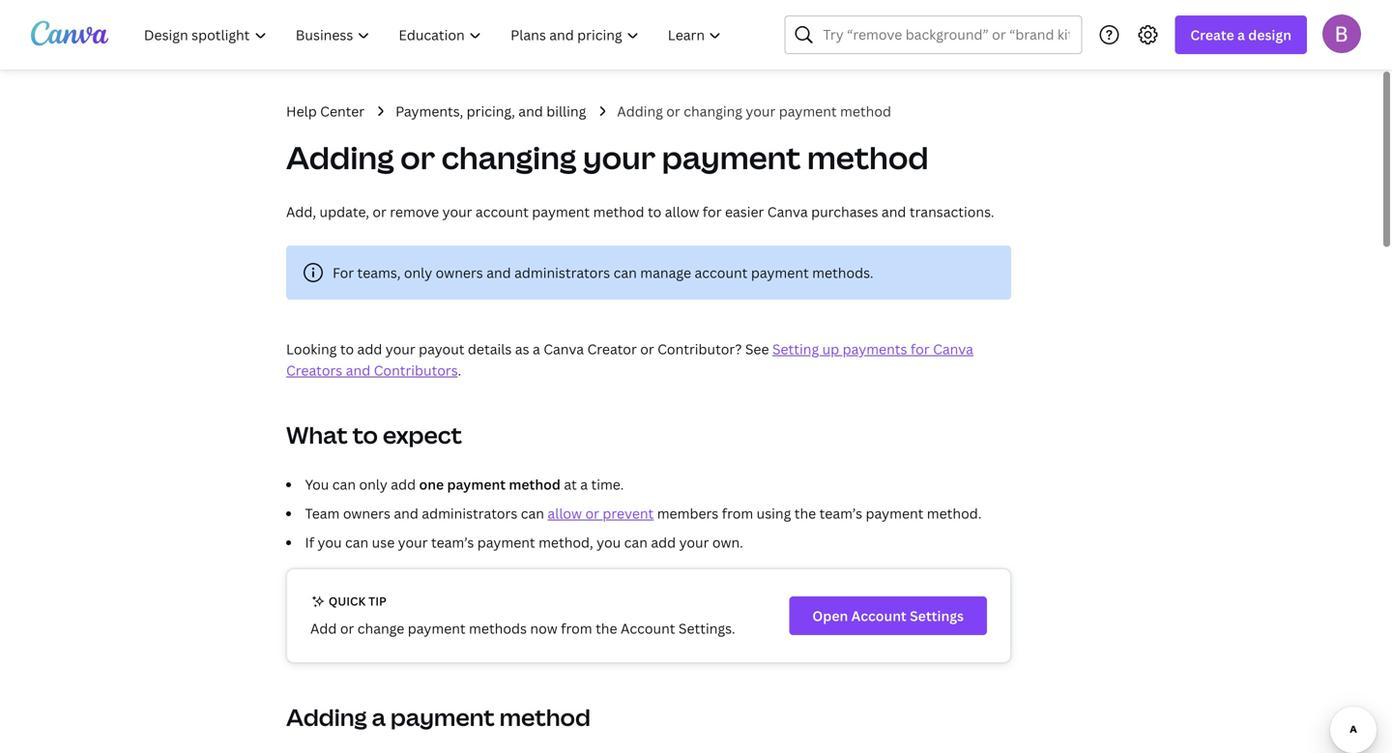 Task type: vqa. For each thing, say whether or not it's contained in the screenshot.
Adding
yes



Task type: describe. For each thing, give the bounding box(es) containing it.
methods.
[[813, 264, 874, 282]]

and up use
[[394, 504, 419, 523]]

if you can use your team's payment method, you can add your own.
[[305, 533, 744, 552]]

creator
[[588, 340, 637, 358]]

1 vertical spatial team's
[[431, 533, 474, 552]]

can left use
[[345, 533, 369, 552]]

1 horizontal spatial account
[[695, 264, 748, 282]]

contributor?
[[658, 340, 742, 358]]

remove
[[390, 203, 439, 221]]

create a design button
[[1175, 15, 1308, 54]]

creators
[[286, 361, 343, 380]]

quick tip
[[326, 593, 387, 609]]

1 horizontal spatial changing
[[684, 102, 743, 120]]

Try "remove background" or "brand kit" search field
[[823, 16, 1070, 53]]

using
[[757, 504, 791, 523]]

0 horizontal spatial the
[[596, 619, 618, 638]]

up
[[823, 340, 840, 358]]

quick
[[329, 593, 366, 609]]

help
[[286, 102, 317, 120]]

see
[[746, 340, 769, 358]]

teams,
[[357, 264, 401, 282]]

help center
[[286, 102, 365, 120]]

top level navigation element
[[132, 15, 738, 54]]

2 vertical spatial add
[[651, 533, 676, 552]]

purchases
[[812, 203, 879, 221]]

canva inside the 'setting up payments for canva creators and contributors'
[[933, 340, 974, 358]]

create a design
[[1191, 26, 1292, 44]]

.
[[458, 361, 462, 380]]

1 horizontal spatial account
[[852, 607, 907, 625]]

what to expect
[[286, 419, 462, 451]]

use
[[372, 533, 395, 552]]

only for can
[[359, 475, 388, 494]]

adding a payment method
[[286, 702, 591, 733]]

method inside adding or changing your payment method link
[[840, 102, 892, 120]]

1 vertical spatial adding
[[286, 136, 394, 178]]

settings.
[[679, 619, 736, 638]]

1 horizontal spatial canva
[[768, 203, 808, 221]]

and right purchases
[[882, 203, 907, 221]]

open account settings link
[[790, 597, 987, 635]]

can down team owners and administrators can allow or prevent members from using the team's payment method.
[[624, 533, 648, 552]]

for
[[333, 264, 354, 282]]

easier
[[725, 203, 764, 221]]

method,
[[539, 533, 594, 552]]

create
[[1191, 26, 1235, 44]]

team owners and administrators can allow or prevent members from using the team's payment method.
[[305, 504, 982, 523]]

setting
[[773, 340, 819, 358]]

bob builder image
[[1323, 14, 1362, 53]]

0 horizontal spatial for
[[703, 203, 722, 221]]

0 horizontal spatial allow
[[548, 504, 582, 523]]

to for looking to add your payout details as a canva creator or contributor? see
[[340, 340, 354, 358]]

2 you from the left
[[597, 533, 621, 552]]

a right at
[[581, 475, 588, 494]]

adding or changing your payment method link
[[617, 101, 892, 122]]

add, update, or remove your account payment method to allow for easier canva purchases and transactions.
[[286, 203, 995, 221]]

1 horizontal spatial add
[[391, 475, 416, 494]]

open
[[813, 607, 848, 625]]

methods
[[469, 619, 527, 638]]

pricing,
[[467, 102, 515, 120]]

add,
[[286, 203, 316, 221]]

payout
[[419, 340, 465, 358]]

1 vertical spatial adding or changing your payment method
[[286, 136, 929, 178]]

0 horizontal spatial canva
[[544, 340, 584, 358]]

0 vertical spatial adding
[[617, 102, 663, 120]]

payments
[[843, 340, 908, 358]]

team
[[305, 504, 340, 523]]

you can only add one payment method at a time.
[[305, 475, 624, 494]]

only for teams,
[[404, 264, 433, 282]]

transactions.
[[910, 203, 995, 221]]

can left manage
[[614, 264, 637, 282]]

method.
[[927, 504, 982, 523]]

manage
[[640, 264, 692, 282]]

add
[[310, 619, 337, 638]]



Task type: locate. For each thing, give the bounding box(es) containing it.
and up details at left top
[[487, 264, 511, 282]]

a right the as
[[533, 340, 540, 358]]

canva
[[768, 203, 808, 221], [544, 340, 584, 358], [933, 340, 974, 358]]

setting up payments for canva creators and contributors link
[[286, 340, 974, 380]]

0 vertical spatial changing
[[684, 102, 743, 120]]

payments, pricing, and billing
[[396, 102, 586, 120]]

only
[[404, 264, 433, 282], [359, 475, 388, 494]]

add down team owners and administrators can allow or prevent members from using the team's payment method.
[[651, 533, 676, 552]]

expect
[[383, 419, 462, 451]]

0 vertical spatial administrators
[[515, 264, 610, 282]]

1 vertical spatial changing
[[442, 136, 577, 178]]

for left easier
[[703, 203, 722, 221]]

adding or changing your payment method
[[617, 102, 892, 120], [286, 136, 929, 178]]

0 vertical spatial the
[[795, 504, 816, 523]]

payments, pricing, and billing link
[[396, 101, 586, 122]]

account right "remove" on the left of page
[[476, 203, 529, 221]]

0 vertical spatial allow
[[665, 203, 700, 221]]

1 horizontal spatial allow
[[665, 203, 700, 221]]

1 horizontal spatial only
[[404, 264, 433, 282]]

members
[[657, 504, 719, 523]]

0 horizontal spatial from
[[561, 619, 593, 638]]

open account settings
[[813, 607, 964, 625]]

allow left easier
[[665, 203, 700, 221]]

can
[[614, 264, 637, 282], [332, 475, 356, 494], [521, 504, 544, 523], [345, 533, 369, 552], [624, 533, 648, 552]]

at
[[564, 475, 577, 494]]

to right the 'what'
[[353, 419, 378, 451]]

settings
[[910, 607, 964, 625]]

1 you from the left
[[318, 533, 342, 552]]

0 vertical spatial only
[[404, 264, 433, 282]]

time.
[[591, 475, 624, 494]]

team's down you can only add one payment method at a time.
[[431, 533, 474, 552]]

from
[[722, 504, 754, 523], [561, 619, 593, 638]]

you
[[305, 475, 329, 494]]

2 vertical spatial to
[[353, 419, 378, 451]]

one
[[419, 475, 444, 494]]

add up 'contributors'
[[357, 340, 382, 358]]

a inside dropdown button
[[1238, 26, 1246, 44]]

a left design
[[1238, 26, 1246, 44]]

0 vertical spatial add
[[357, 340, 382, 358]]

2 vertical spatial adding
[[286, 702, 367, 733]]

center
[[320, 102, 365, 120]]

details
[[468, 340, 512, 358]]

0 horizontal spatial add
[[357, 340, 382, 358]]

from up own.
[[722, 504, 754, 523]]

and inside the 'setting up payments for canva creators and contributors'
[[346, 361, 371, 380]]

canva right payments
[[933, 340, 974, 358]]

and right creators
[[346, 361, 371, 380]]

a
[[1238, 26, 1246, 44], [533, 340, 540, 358], [581, 475, 588, 494], [372, 702, 386, 733]]

allow up method,
[[548, 504, 582, 523]]

account right manage
[[695, 264, 748, 282]]

and left billing
[[519, 102, 543, 120]]

canva right the as
[[544, 340, 584, 358]]

1 vertical spatial only
[[359, 475, 388, 494]]

0 vertical spatial team's
[[820, 504, 863, 523]]

contributors
[[374, 361, 458, 380]]

own.
[[713, 533, 744, 552]]

looking to add your payout details as a canva creator or contributor? see
[[286, 340, 773, 358]]

0 vertical spatial adding or changing your payment method
[[617, 102, 892, 120]]

from right now
[[561, 619, 593, 638]]

only right "teams,"
[[404, 264, 433, 282]]

can right you
[[332, 475, 356, 494]]

your
[[746, 102, 776, 120], [583, 136, 656, 178], [443, 203, 472, 221], [386, 340, 416, 358], [398, 533, 428, 552], [679, 533, 709, 552]]

account
[[852, 607, 907, 625], [621, 619, 676, 638]]

1 vertical spatial administrators
[[422, 504, 518, 523]]

and inside 'link'
[[519, 102, 543, 120]]

1 horizontal spatial the
[[795, 504, 816, 523]]

1 vertical spatial owners
[[343, 504, 391, 523]]

0 horizontal spatial owners
[[343, 504, 391, 523]]

0 vertical spatial from
[[722, 504, 754, 523]]

add
[[357, 340, 382, 358], [391, 475, 416, 494], [651, 533, 676, 552]]

0 vertical spatial for
[[703, 203, 722, 221]]

canva right easier
[[768, 203, 808, 221]]

payments,
[[396, 102, 464, 120]]

you
[[318, 533, 342, 552], [597, 533, 621, 552]]

0 vertical spatial owners
[[436, 264, 483, 282]]

administrators up looking to add your payout details as a canva creator or contributor? see in the top of the page
[[515, 264, 610, 282]]

tip
[[369, 593, 387, 609]]

administrators down you can only add one payment method at a time.
[[422, 504, 518, 523]]

as
[[515, 340, 530, 358]]

adding right billing
[[617, 102, 663, 120]]

1 vertical spatial allow
[[548, 504, 582, 523]]

for inside the 'setting up payments for canva creators and contributors'
[[911, 340, 930, 358]]

prevent
[[603, 504, 654, 523]]

1 horizontal spatial for
[[911, 340, 930, 358]]

or
[[667, 102, 681, 120], [401, 136, 435, 178], [373, 203, 387, 221], [640, 340, 654, 358], [586, 504, 600, 523], [340, 619, 354, 638]]

method
[[840, 102, 892, 120], [807, 136, 929, 178], [593, 203, 645, 221], [509, 475, 561, 494], [500, 702, 591, 733]]

the right now
[[596, 619, 618, 638]]

0 horizontal spatial you
[[318, 533, 342, 552]]

0 vertical spatial account
[[476, 203, 529, 221]]

1 vertical spatial to
[[340, 340, 354, 358]]

adding
[[617, 102, 663, 120], [286, 136, 394, 178], [286, 702, 367, 733]]

2 horizontal spatial canva
[[933, 340, 974, 358]]

team's right the using
[[820, 504, 863, 523]]

owners down "remove" on the left of page
[[436, 264, 483, 282]]

billing
[[547, 102, 586, 120]]

1 vertical spatial for
[[911, 340, 930, 358]]

1 vertical spatial add
[[391, 475, 416, 494]]

looking
[[286, 340, 337, 358]]

2 horizontal spatial add
[[651, 533, 676, 552]]

team's
[[820, 504, 863, 523], [431, 533, 474, 552]]

now
[[530, 619, 558, 638]]

adding down center at the left top of page
[[286, 136, 394, 178]]

0 vertical spatial to
[[648, 203, 662, 221]]

for
[[703, 203, 722, 221], [911, 340, 930, 358]]

update,
[[320, 203, 369, 221]]

1 vertical spatial account
[[695, 264, 748, 282]]

a down change
[[372, 702, 386, 733]]

0 horizontal spatial account
[[476, 203, 529, 221]]

the
[[795, 504, 816, 523], [596, 619, 618, 638]]

design
[[1249, 26, 1292, 44]]

allow
[[665, 203, 700, 221], [548, 504, 582, 523]]

owners up use
[[343, 504, 391, 523]]

to right looking
[[340, 340, 354, 358]]

owners
[[436, 264, 483, 282], [343, 504, 391, 523]]

to
[[648, 203, 662, 221], [340, 340, 354, 358], [353, 419, 378, 451]]

help center link
[[286, 101, 365, 122]]

allow or prevent link
[[548, 504, 654, 523]]

administrators
[[515, 264, 610, 282], [422, 504, 518, 523]]

adding down add
[[286, 702, 367, 733]]

and
[[519, 102, 543, 120], [882, 203, 907, 221], [487, 264, 511, 282], [346, 361, 371, 380], [394, 504, 419, 523]]

you down allow or prevent link at the left
[[597, 533, 621, 552]]

1 horizontal spatial from
[[722, 504, 754, 523]]

account
[[476, 203, 529, 221], [695, 264, 748, 282]]

1 vertical spatial the
[[596, 619, 618, 638]]

the right the using
[[795, 504, 816, 523]]

only down what to expect
[[359, 475, 388, 494]]

setting up payments for canva creators and contributors
[[286, 340, 974, 380]]

account right open
[[852, 607, 907, 625]]

you right if
[[318, 533, 342, 552]]

to up manage
[[648, 203, 662, 221]]

for right payments
[[911, 340, 930, 358]]

0 horizontal spatial team's
[[431, 533, 474, 552]]

payment
[[779, 102, 837, 120], [662, 136, 801, 178], [532, 203, 590, 221], [751, 264, 809, 282], [447, 475, 506, 494], [866, 504, 924, 523], [478, 533, 535, 552], [408, 619, 466, 638], [391, 702, 495, 733]]

1 horizontal spatial owners
[[436, 264, 483, 282]]

0 horizontal spatial changing
[[442, 136, 577, 178]]

change
[[358, 619, 405, 638]]

account left settings.
[[621, 619, 676, 638]]

if
[[305, 533, 314, 552]]

add left one
[[391, 475, 416, 494]]

for teams, only owners and administrators can manage account payment methods.
[[333, 264, 874, 282]]

1 horizontal spatial you
[[597, 533, 621, 552]]

1 horizontal spatial team's
[[820, 504, 863, 523]]

to for what to expect
[[353, 419, 378, 451]]

can up if you can use your team's payment method, you can add your own.
[[521, 504, 544, 523]]

add or change payment methods now from the account settings.
[[310, 619, 736, 638]]

0 horizontal spatial only
[[359, 475, 388, 494]]

1 vertical spatial from
[[561, 619, 593, 638]]

0 horizontal spatial account
[[621, 619, 676, 638]]

changing
[[684, 102, 743, 120], [442, 136, 577, 178]]

what
[[286, 419, 348, 451]]



